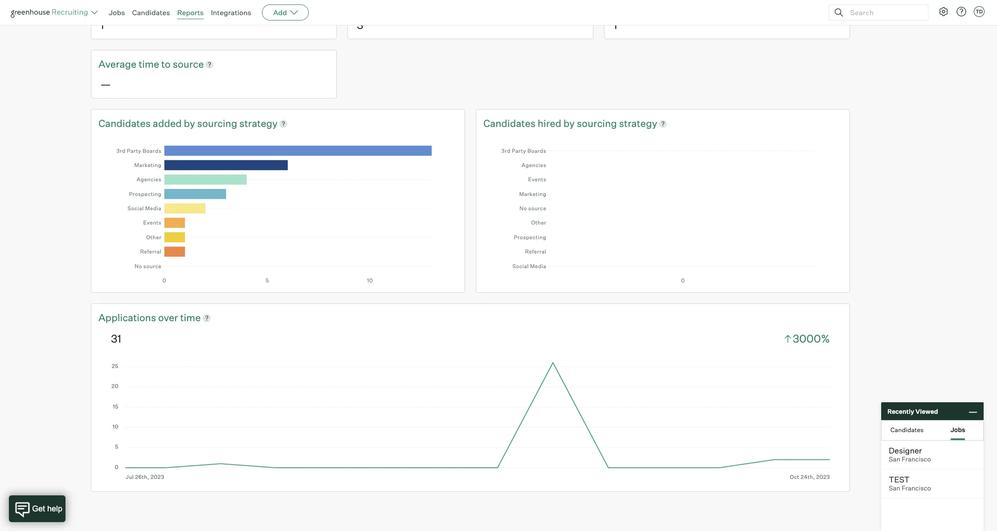 Task type: locate. For each thing, give the bounding box(es) containing it.
francisco for designer
[[902, 455, 931, 463]]

1 horizontal spatial by
[[564, 117, 575, 129]]

francisco for test
[[902, 484, 931, 492]]

2 san from the top
[[889, 484, 901, 492]]

by
[[184, 117, 195, 129], [564, 117, 575, 129]]

1 horizontal spatial jobs
[[951, 426, 966, 433]]

by right added
[[184, 117, 195, 129]]

by for hired
[[564, 117, 575, 129]]

candidates hired by sourcing
[[484, 117, 619, 129]]

0 horizontal spatial time
[[139, 58, 159, 70]]

francisco down the "designer san francisco"
[[902, 484, 931, 492]]

candidates down recently viewed at the bottom right
[[891, 426, 924, 433]]

2 strategy from the left
[[619, 117, 657, 129]]

1 strategy link from the left
[[239, 117, 278, 130]]

0 horizontal spatial by
[[184, 117, 195, 129]]

san down the "designer san francisco"
[[889, 484, 901, 492]]

1 horizontal spatial strategy link
[[619, 117, 657, 130]]

0 horizontal spatial 1
[[100, 18, 104, 32]]

average
[[98, 58, 137, 70]]

sourcing link for candidates hired by sourcing
[[577, 117, 619, 130]]

by link
[[184, 117, 197, 130], [564, 117, 577, 130]]

by right hired
[[564, 117, 575, 129]]

san inside test san francisco
[[889, 484, 901, 492]]

3
[[357, 18, 363, 32]]

sourcing
[[197, 117, 237, 129], [577, 117, 617, 129]]

san
[[889, 455, 901, 463], [889, 484, 901, 492]]

strategy link for candidates added by sourcing
[[239, 117, 278, 130]]

1 horizontal spatial time
[[180, 312, 201, 324]]

candidates link
[[132, 8, 170, 17], [98, 117, 153, 130], [484, 117, 538, 130]]

recently
[[888, 408, 915, 415]]

jobs link
[[109, 8, 125, 17]]

0 vertical spatial san
[[889, 455, 901, 463]]

1 vertical spatial san
[[889, 484, 901, 492]]

candidates added by sourcing
[[98, 117, 239, 129]]

0 horizontal spatial strategy link
[[239, 117, 278, 130]]

applications
[[98, 312, 156, 324]]

sourcing link
[[197, 117, 239, 130], [577, 117, 619, 130]]

0 horizontal spatial sourcing
[[197, 117, 237, 129]]

san up test
[[889, 455, 901, 463]]

1 sourcing link from the left
[[197, 117, 239, 130]]

1 by link from the left
[[184, 117, 197, 130]]

hired
[[538, 117, 562, 129]]

added link
[[153, 117, 184, 130]]

2 sourcing link from the left
[[577, 117, 619, 130]]

time link right average
[[139, 57, 161, 71]]

2 strategy link from the left
[[619, 117, 657, 130]]

francisco inside test san francisco
[[902, 484, 931, 492]]

1 francisco from the top
[[902, 455, 931, 463]]

candidates link for candidates hired by sourcing
[[484, 117, 538, 130]]

time left to
[[139, 58, 159, 70]]

0 vertical spatial time
[[139, 58, 159, 70]]

xychart image
[[111, 139, 445, 284], [496, 139, 830, 284], [111, 360, 830, 480]]

candidates
[[132, 8, 170, 17], [98, 117, 151, 129], [484, 117, 536, 129], [891, 426, 924, 433]]

integrations
[[211, 8, 251, 17]]

1 strategy from the left
[[239, 117, 278, 129]]

by for added
[[184, 117, 195, 129]]

strategy
[[239, 117, 278, 129], [619, 117, 657, 129]]

0 horizontal spatial jobs
[[109, 8, 125, 17]]

candidates inside tab list
[[891, 426, 924, 433]]

integrations link
[[211, 8, 251, 17]]

0 vertical spatial francisco
[[902, 455, 931, 463]]

francisco
[[902, 455, 931, 463], [902, 484, 931, 492]]

applications link
[[98, 311, 158, 325]]

0 vertical spatial time link
[[139, 57, 161, 71]]

over
[[158, 312, 178, 324]]

0 horizontal spatial by link
[[184, 117, 197, 130]]

time link
[[139, 57, 161, 71], [180, 311, 201, 325]]

time link right over
[[180, 311, 201, 325]]

strategy for candidates added by sourcing
[[239, 117, 278, 129]]

francisco inside the "designer san francisco"
[[902, 455, 931, 463]]

0 horizontal spatial sourcing link
[[197, 117, 239, 130]]

by link for hired
[[564, 117, 577, 130]]

1 vertical spatial francisco
[[902, 484, 931, 492]]

xychart image for candidates hired by sourcing
[[496, 139, 830, 284]]

0 horizontal spatial strategy
[[239, 117, 278, 129]]

1
[[100, 18, 104, 32], [614, 18, 618, 32]]

time
[[139, 58, 159, 70], [180, 312, 201, 324]]

by link right hired
[[564, 117, 577, 130]]

1 horizontal spatial sourcing
[[577, 117, 617, 129]]

sourcing link for candidates added by sourcing
[[197, 117, 239, 130]]

hired link
[[538, 117, 564, 130]]

san for designer
[[889, 455, 901, 463]]

td button
[[972, 4, 987, 19]]

2 by link from the left
[[564, 117, 577, 130]]

1 sourcing from the left
[[197, 117, 237, 129]]

1 vertical spatial time link
[[180, 311, 201, 325]]

jobs
[[109, 8, 125, 17], [951, 426, 966, 433]]

tab list
[[882, 421, 984, 440]]

1 horizontal spatial by link
[[564, 117, 577, 130]]

1 san from the top
[[889, 455, 901, 463]]

francisco up test san francisco
[[902, 455, 931, 463]]

0 vertical spatial jobs
[[109, 8, 125, 17]]

strategy link for candidates hired by sourcing
[[619, 117, 657, 130]]

to link
[[161, 57, 173, 71]]

strategy link
[[239, 117, 278, 130], [619, 117, 657, 130]]

2 by from the left
[[564, 117, 575, 129]]

source
[[173, 58, 204, 70]]

greenhouse recruiting image
[[11, 7, 91, 18]]

2 francisco from the top
[[902, 484, 931, 492]]

time right over
[[180, 312, 201, 324]]

1 horizontal spatial 1
[[614, 18, 618, 32]]

1 by from the left
[[184, 117, 195, 129]]

san inside the "designer san francisco"
[[889, 455, 901, 463]]

31
[[111, 332, 121, 345]]

by link right added
[[184, 117, 197, 130]]

0 horizontal spatial time link
[[139, 57, 161, 71]]

2 sourcing from the left
[[577, 117, 617, 129]]

1 horizontal spatial strategy
[[619, 117, 657, 129]]

1 horizontal spatial sourcing link
[[577, 117, 619, 130]]

1 vertical spatial time
[[180, 312, 201, 324]]



Task type: describe. For each thing, give the bounding box(es) containing it.
1 1 from the left
[[100, 18, 104, 32]]

2 1 from the left
[[614, 18, 618, 32]]

san for test
[[889, 484, 901, 492]]

3000%
[[793, 332, 830, 345]]

average time to
[[98, 58, 173, 70]]

td
[[976, 8, 983, 15]]

viewed
[[916, 408, 938, 415]]

add
[[273, 8, 287, 17]]

added
[[153, 117, 182, 129]]

applications over
[[98, 312, 180, 324]]

reports
[[177, 8, 204, 17]]

—
[[100, 77, 111, 91]]

candidates left hired
[[484, 117, 536, 129]]

source link
[[173, 57, 204, 71]]

xychart image for candidates added by sourcing
[[111, 139, 445, 284]]

add button
[[262, 4, 309, 21]]

test
[[889, 475, 910, 484]]

designer
[[889, 446, 922, 455]]

reports link
[[177, 8, 204, 17]]

1 horizontal spatial time link
[[180, 311, 201, 325]]

sourcing for candidates added by sourcing
[[197, 117, 237, 129]]

recently viewed
[[888, 408, 938, 415]]

to
[[161, 58, 171, 70]]

candidates right jobs link
[[132, 8, 170, 17]]

designer san francisco
[[889, 446, 931, 463]]

by link for added
[[184, 117, 197, 130]]

candidates link for candidates added by sourcing
[[98, 117, 153, 130]]

1 vertical spatial jobs
[[951, 426, 966, 433]]

td button
[[974, 6, 985, 17]]

test san francisco
[[889, 475, 931, 492]]

candidates left added
[[98, 117, 151, 129]]

tab list containing candidates
[[882, 421, 984, 440]]

configure image
[[939, 6, 949, 17]]

sourcing for candidates hired by sourcing
[[577, 117, 617, 129]]

strategy for candidates hired by sourcing
[[619, 117, 657, 129]]

Search text field
[[848, 6, 920, 19]]

average link
[[98, 57, 139, 71]]

over link
[[158, 311, 180, 325]]



Task type: vqa. For each thing, say whether or not it's contained in the screenshot.
San
yes



